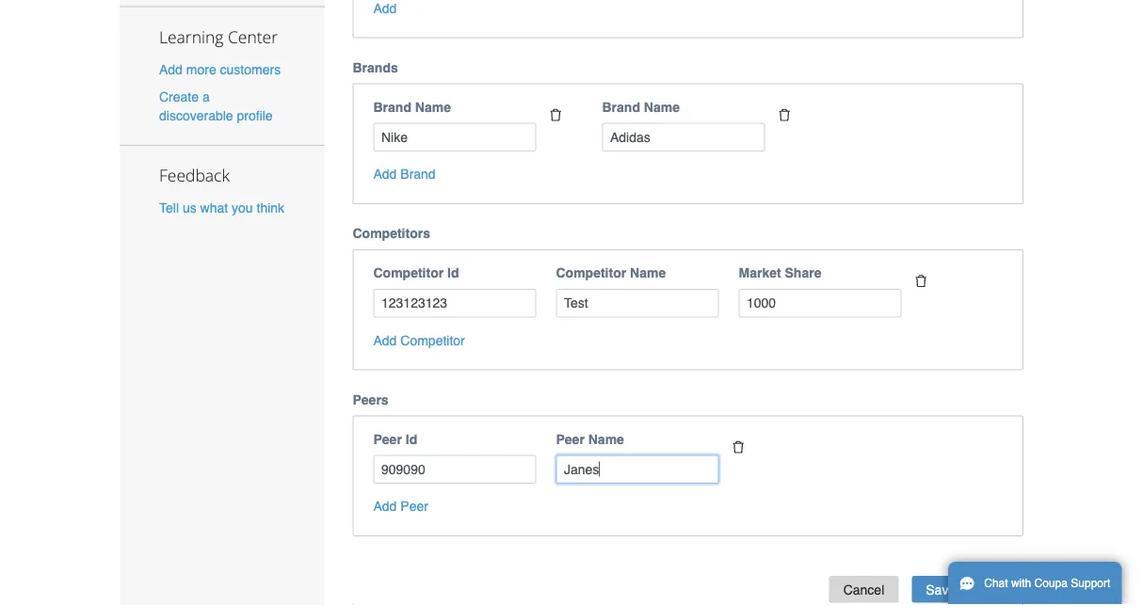 Task type: locate. For each thing, give the bounding box(es) containing it.
peer down 'peers' on the bottom left
[[373, 432, 402, 447]]

brand inside add brand button
[[400, 167, 436, 182]]

what
[[200, 200, 228, 215]]

peer down "peer id" text box
[[400, 499, 428, 514]]

add for peers
[[373, 499, 397, 514]]

0 vertical spatial id
[[447, 266, 459, 281]]

create a discoverable profile
[[159, 89, 273, 123]]

us
[[183, 200, 197, 215]]

1 horizontal spatial id
[[447, 266, 459, 281]]

cancel
[[843, 582, 884, 597]]

brand
[[373, 99, 411, 114], [602, 99, 640, 114], [400, 167, 436, 182]]

peers
[[353, 392, 389, 407]]

peer up the peer name text box
[[556, 432, 585, 447]]

profile
[[237, 108, 273, 123]]

0 horizontal spatial brand name
[[373, 99, 451, 114]]

market share
[[739, 266, 822, 281]]

1 vertical spatial id
[[406, 432, 417, 447]]

with
[[1011, 577, 1031, 590]]

brand name for 1st brand name text field from left
[[373, 99, 451, 114]]

add more customers
[[159, 62, 281, 77]]

competitor down competitors
[[373, 266, 444, 281]]

id up "peer id" text box
[[406, 432, 417, 447]]

2 brand name from the left
[[602, 99, 680, 114]]

id
[[447, 266, 459, 281], [406, 432, 417, 447]]

add
[[373, 0, 397, 16], [159, 62, 183, 77], [373, 167, 397, 182], [373, 333, 397, 348], [373, 499, 397, 514]]

market
[[739, 266, 781, 281]]

save
[[926, 582, 956, 597]]

add up competitors
[[373, 167, 397, 182]]

competitor up the competitor name text field
[[556, 266, 626, 281]]

save changes button
[[912, 576, 1024, 603]]

name
[[415, 99, 451, 114], [644, 99, 680, 114], [630, 266, 666, 281], [588, 432, 624, 447]]

peer
[[373, 432, 402, 447], [556, 432, 585, 447], [400, 499, 428, 514]]

add down the peer id on the left of the page
[[373, 499, 397, 514]]

add up 'peers' on the bottom left
[[373, 333, 397, 348]]

create a discoverable profile link
[[159, 89, 273, 123]]

1 horizontal spatial brand name text field
[[602, 123, 765, 152]]

1 brand name text field from the left
[[373, 123, 536, 152]]

share
[[785, 266, 822, 281]]

coupa
[[1035, 577, 1068, 590]]

add competitor
[[373, 333, 465, 348]]

add more customers link
[[159, 62, 281, 77]]

competitor down competitor id 'text field'
[[400, 333, 465, 348]]

competitor
[[373, 266, 444, 281], [556, 266, 626, 281], [400, 333, 465, 348]]

brand name
[[373, 99, 451, 114], [602, 99, 680, 114]]

Competitor Id text field
[[373, 289, 536, 318]]

0 horizontal spatial id
[[406, 432, 417, 447]]

competitor for competitor id
[[373, 266, 444, 281]]

add peer
[[373, 499, 428, 514]]

0 horizontal spatial brand name text field
[[373, 123, 536, 152]]

peer name
[[556, 432, 624, 447]]

peer inside button
[[400, 499, 428, 514]]

Competitor Name text field
[[556, 289, 719, 318]]

competitor inside button
[[400, 333, 465, 348]]

customers
[[220, 62, 281, 77]]

1 horizontal spatial brand name
[[602, 99, 680, 114]]

Market Share text field
[[739, 289, 902, 318]]

think
[[257, 200, 284, 215]]

tell us what you think button
[[159, 198, 284, 217]]

center
[[228, 25, 278, 47]]

more
[[186, 62, 216, 77]]

id up competitor id 'text field'
[[447, 266, 459, 281]]

Brand Name text field
[[373, 123, 536, 152], [602, 123, 765, 152]]

1 brand name from the left
[[373, 99, 451, 114]]

add button
[[373, 0, 397, 17]]



Task type: vqa. For each thing, say whether or not it's contained in the screenshot.
bottom navigation
no



Task type: describe. For each thing, give the bounding box(es) containing it.
create
[[159, 89, 199, 104]]

Peer Id text field
[[373, 455, 536, 484]]

changes
[[960, 582, 1009, 597]]

competitor id
[[373, 266, 459, 281]]

add up brands
[[373, 0, 397, 16]]

id for peer id
[[406, 432, 417, 447]]

cancel link
[[829, 576, 899, 603]]

peer for peer id
[[373, 432, 402, 447]]

tell
[[159, 200, 179, 215]]

chat with coupa support
[[984, 577, 1111, 590]]

peer for peer name
[[556, 432, 585, 447]]

brand name for 2nd brand name text field from the left
[[602, 99, 680, 114]]

add up create
[[159, 62, 183, 77]]

competitor name
[[556, 266, 666, 281]]

Peer Name text field
[[556, 455, 719, 484]]

add for competitors
[[373, 333, 397, 348]]

brands
[[353, 60, 398, 75]]

you
[[232, 200, 253, 215]]

chat
[[984, 577, 1008, 590]]

add brand button
[[373, 165, 436, 184]]

add peer button
[[373, 497, 428, 516]]

peer id
[[373, 432, 417, 447]]

chat with coupa support button
[[948, 562, 1122, 606]]

competitor for competitor name
[[556, 266, 626, 281]]

tell us what you think
[[159, 200, 284, 215]]

support
[[1071, 577, 1111, 590]]

add for brands
[[373, 167, 397, 182]]

discoverable
[[159, 108, 233, 123]]

learning
[[159, 25, 224, 47]]

save changes
[[926, 582, 1009, 597]]

a
[[202, 89, 210, 104]]

add brand
[[373, 167, 436, 182]]

feedback
[[159, 164, 230, 186]]

id for competitor id
[[447, 266, 459, 281]]

add competitor button
[[373, 331, 465, 350]]

competitors
[[353, 226, 430, 241]]

2 brand name text field from the left
[[602, 123, 765, 152]]

learning center
[[159, 25, 278, 47]]



